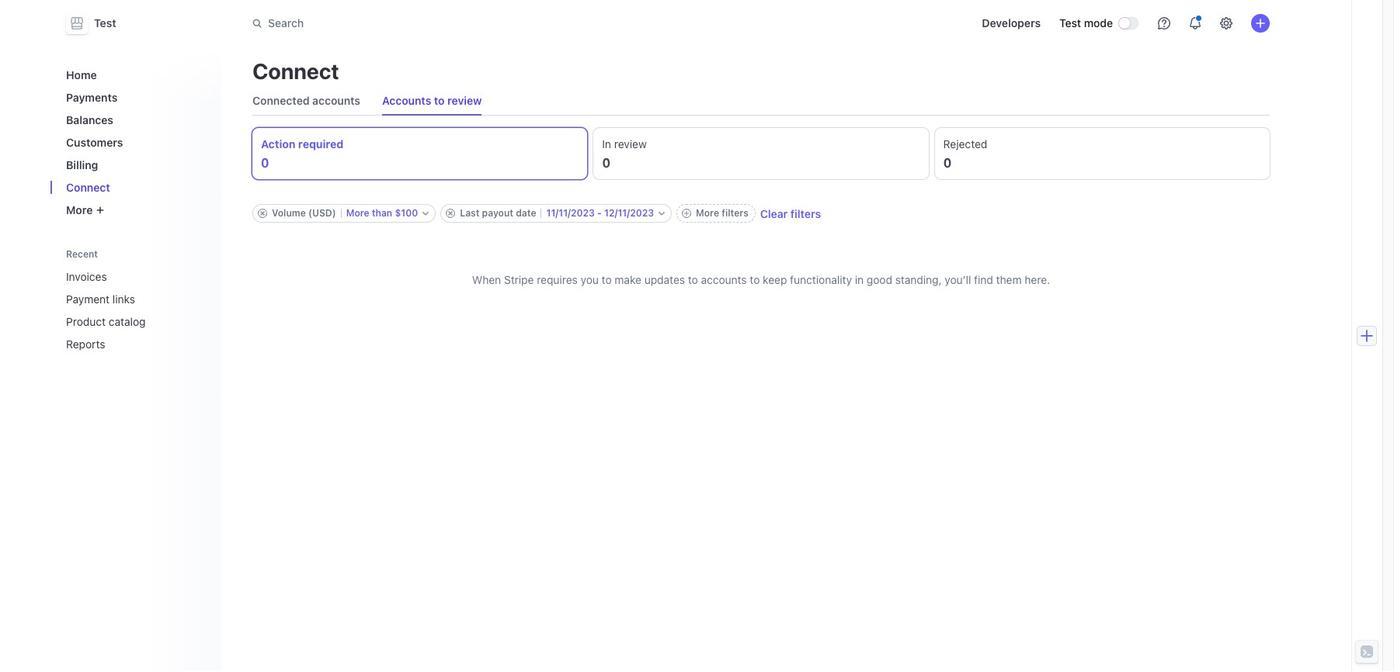 Task type: locate. For each thing, give the bounding box(es) containing it.
pin to navigation image for reports
[[195, 338, 207, 351]]

to right accounts
[[434, 94, 445, 107]]

clear filters
[[760, 207, 821, 220]]

1 pin to navigation image from the top
[[195, 271, 207, 283]]

pin to navigation image
[[195, 293, 207, 306], [195, 316, 207, 328]]

1 vertical spatial pin to navigation image
[[195, 338, 207, 351]]

filters right clear
[[790, 207, 821, 220]]

filters for clear filters
[[790, 207, 821, 220]]

0 horizontal spatial more
[[66, 203, 93, 217]]

1 horizontal spatial 0
[[602, 156, 610, 170]]

clear filters toolbar
[[252, 204, 1270, 223]]

1 pin to navigation image from the top
[[195, 293, 207, 306]]

more
[[66, 203, 93, 217], [346, 207, 369, 219], [696, 207, 719, 219]]

payments
[[66, 91, 118, 104]]

0 vertical spatial pin to navigation image
[[195, 293, 207, 306]]

connect inside core navigation links element
[[66, 181, 110, 194]]

2 test from the left
[[1059, 16, 1081, 30]]

product catalog
[[66, 315, 146, 329]]

1 test from the left
[[94, 16, 116, 30]]

settings image
[[1220, 17, 1232, 30]]

help image
[[1158, 17, 1170, 30]]

more for more than $100
[[346, 207, 369, 219]]

0 vertical spatial pin to navigation image
[[195, 271, 207, 283]]

links
[[112, 293, 135, 306]]

to inside tab list
[[434, 94, 445, 107]]

keep
[[763, 273, 787, 287]]

product catalog link
[[60, 309, 187, 335]]

2 pin to navigation image from the top
[[195, 338, 207, 351]]

clear
[[760, 207, 788, 220]]

test up home in the left of the page
[[94, 16, 116, 30]]

more button
[[60, 197, 209, 223]]

accounts to review
[[382, 94, 482, 107]]

connect link
[[60, 175, 209, 200]]

3 0 from the left
[[943, 156, 952, 170]]

developers
[[982, 16, 1041, 30]]

than
[[372, 207, 392, 219]]

Search text field
[[243, 9, 681, 38]]

payments link
[[60, 85, 209, 110]]

0 inside rejected 0
[[943, 156, 952, 170]]

remove volume (usd) image
[[258, 209, 267, 218]]

more right add more filters image
[[696, 207, 719, 219]]

catalog
[[109, 315, 146, 329]]

1 horizontal spatial filters
[[790, 207, 821, 220]]

1 vertical spatial accounts
[[701, 273, 747, 287]]

0 horizontal spatial 0
[[261, 156, 269, 170]]

home
[[66, 68, 97, 82]]

2 0 from the left
[[602, 156, 610, 170]]

0 vertical spatial review
[[447, 94, 482, 107]]

more inside 'button'
[[66, 203, 93, 217]]

to
[[434, 94, 445, 107], [602, 273, 612, 287], [688, 273, 698, 287], [750, 273, 760, 287]]

accounts
[[382, 94, 431, 107]]

test
[[94, 16, 116, 30], [1059, 16, 1081, 30]]

1 vertical spatial review
[[614, 137, 647, 151]]

product
[[66, 315, 106, 329]]

accounts left keep
[[701, 273, 747, 287]]

filters left clear
[[722, 207, 748, 219]]

Search search field
[[243, 9, 681, 38]]

2 horizontal spatial more
[[696, 207, 719, 219]]

review
[[447, 94, 482, 107], [614, 137, 647, 151]]

required
[[298, 137, 344, 151]]

accounts to review link
[[376, 90, 488, 112]]

0 horizontal spatial accounts
[[312, 94, 360, 107]]

0
[[261, 156, 269, 170], [602, 156, 610, 170], [943, 156, 952, 170]]

0 horizontal spatial review
[[447, 94, 482, 107]]

when stripe requires you to make updates to accounts to keep functionality in good standing, you'll find them here.
[[472, 273, 1050, 287]]

1 0 from the left
[[261, 156, 269, 170]]

tab list
[[246, 87, 1270, 116], [252, 128, 1270, 179]]

when
[[472, 273, 501, 287]]

connect
[[252, 58, 339, 84], [66, 181, 110, 194]]

1 horizontal spatial accounts
[[701, 273, 747, 287]]

2 pin to navigation image from the top
[[195, 316, 207, 328]]

filters
[[790, 207, 821, 220], [722, 207, 748, 219]]

0 horizontal spatial filters
[[722, 207, 748, 219]]

connect down billing
[[66, 181, 110, 194]]

0 vertical spatial connect
[[252, 58, 339, 84]]

pin to navigation image
[[195, 271, 207, 283], [195, 338, 207, 351]]

1 horizontal spatial test
[[1059, 16, 1081, 30]]

2 horizontal spatial 0
[[943, 156, 952, 170]]

them
[[996, 273, 1022, 287]]

to right updates
[[688, 273, 698, 287]]

in review 0
[[602, 137, 647, 170]]

notifications image
[[1189, 17, 1201, 30]]

0 down action on the left top of page
[[261, 156, 269, 170]]

0 inside in review 0
[[602, 156, 610, 170]]

payment
[[66, 293, 110, 306]]

1 horizontal spatial review
[[614, 137, 647, 151]]

0 inside action required 0
[[261, 156, 269, 170]]

reports
[[66, 338, 105, 351]]

accounts
[[312, 94, 360, 107], [701, 273, 747, 287]]

1 horizontal spatial connect
[[252, 58, 339, 84]]

more up recent
[[66, 203, 93, 217]]

test left mode
[[1059, 16, 1081, 30]]

0 horizontal spatial test
[[94, 16, 116, 30]]

more left than
[[346, 207, 369, 219]]

connect up connected accounts
[[252, 58, 339, 84]]

rejected 0
[[943, 137, 987, 170]]

balances
[[66, 113, 113, 127]]

accounts up 'required'
[[312, 94, 360, 107]]

0 down "rejected"
[[943, 156, 952, 170]]

test inside button
[[94, 16, 116, 30]]

0 vertical spatial tab list
[[246, 87, 1270, 116]]

1 vertical spatial tab list
[[252, 128, 1270, 179]]

edit volume (usd) image
[[423, 210, 429, 217]]

review right accounts
[[447, 94, 482, 107]]

pin to navigation image for product catalog
[[195, 316, 207, 328]]

0 horizontal spatial connect
[[66, 181, 110, 194]]

0 for in review 0
[[602, 156, 610, 170]]

12/11/2023
[[604, 207, 654, 219]]

1 horizontal spatial more
[[346, 207, 369, 219]]

stripe
[[504, 273, 534, 287]]

0 down in
[[602, 156, 610, 170]]

invoices
[[66, 270, 107, 283]]

11/11/2023 - 12/11/2023
[[546, 207, 654, 219]]

review right in
[[614, 137, 647, 151]]

developers link
[[976, 11, 1047, 36]]

1 vertical spatial pin to navigation image
[[195, 316, 207, 328]]

1 vertical spatial connect
[[66, 181, 110, 194]]

0 vertical spatial accounts
[[312, 94, 360, 107]]

tab list containing 0
[[252, 128, 1270, 179]]



Task type: vqa. For each thing, say whether or not it's contained in the screenshot.
TAB LIST
yes



Task type: describe. For each thing, give the bounding box(es) containing it.
review inside in review 0
[[614, 137, 647, 151]]

billing
[[66, 158, 98, 172]]

volume (usd)
[[272, 207, 336, 219]]

customers
[[66, 136, 123, 149]]

pin to navigation image for invoices
[[195, 271, 207, 283]]

standing,
[[895, 273, 942, 287]]

find
[[974, 273, 993, 287]]

make
[[615, 273, 641, 287]]

clear history image
[[195, 249, 204, 259]]

recent element
[[50, 264, 221, 357]]

tab list containing connected accounts
[[246, 87, 1270, 116]]

test button
[[66, 12, 132, 34]]

customers link
[[60, 130, 209, 155]]

to right you at the top left of the page
[[602, 273, 612, 287]]

0 for action required 0
[[261, 156, 269, 170]]

$100
[[395, 207, 418, 219]]

more for more filters
[[696, 207, 719, 219]]

recent navigation links element
[[50, 242, 221, 357]]

pin to navigation image for payment links
[[195, 293, 207, 306]]

more than $100
[[346, 207, 418, 219]]

test for test
[[94, 16, 116, 30]]

you'll
[[945, 273, 971, 287]]

filters for more filters
[[722, 207, 748, 219]]

last
[[460, 207, 479, 219]]

edit last payout date image
[[659, 210, 665, 217]]

accounts inside 'link'
[[312, 94, 360, 107]]

functionality
[[790, 273, 852, 287]]

-
[[597, 207, 602, 219]]

connected accounts
[[252, 94, 360, 107]]

billing link
[[60, 152, 209, 178]]

add more filters image
[[682, 209, 691, 218]]

11/11/2023
[[546, 207, 595, 219]]

payment links
[[66, 293, 135, 306]]

in
[[602, 137, 611, 151]]

here.
[[1025, 273, 1050, 287]]

date
[[516, 207, 536, 219]]

search
[[268, 16, 304, 30]]

rejected
[[943, 137, 987, 151]]

more filters
[[696, 207, 748, 219]]

(usd)
[[308, 207, 336, 219]]

requires
[[537, 273, 578, 287]]

connected accounts link
[[246, 90, 367, 112]]

remove last payout date image
[[446, 209, 455, 218]]

mode
[[1084, 16, 1113, 30]]

to left keep
[[750, 273, 760, 287]]

balances link
[[60, 107, 209, 133]]

core navigation links element
[[60, 62, 209, 223]]

action required 0
[[261, 137, 344, 170]]

updates
[[644, 273, 685, 287]]

test for test mode
[[1059, 16, 1081, 30]]

payout
[[482, 207, 513, 219]]

invoices link
[[60, 264, 187, 290]]

more for more
[[66, 203, 93, 217]]

clear filters button
[[760, 207, 821, 220]]

connected
[[252, 94, 310, 107]]

last payout date
[[460, 207, 536, 219]]

home link
[[60, 62, 209, 88]]

reports link
[[60, 332, 187, 357]]

volume
[[272, 207, 306, 219]]

action
[[261, 137, 295, 151]]

in
[[855, 273, 864, 287]]

recent
[[66, 249, 98, 260]]

you
[[581, 273, 599, 287]]

payment links link
[[60, 287, 187, 312]]

test mode
[[1059, 16, 1113, 30]]

good
[[867, 273, 892, 287]]



